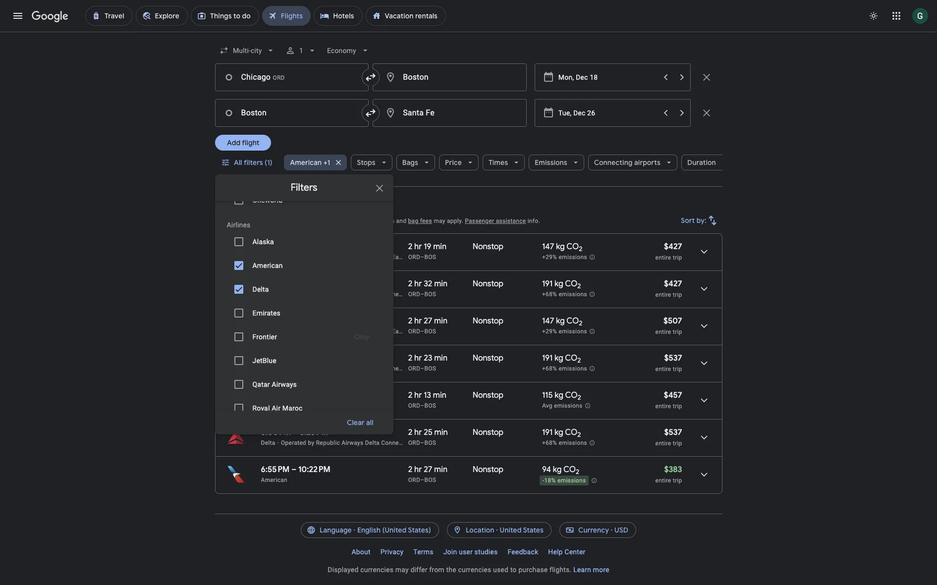 Task type: vqa. For each thing, say whether or not it's contained in the screenshot.


Task type: locate. For each thing, give the bounding box(es) containing it.
191 for 2 hr 32 min
[[542, 279, 553, 289]]

bags
[[402, 158, 418, 167]]

1 +29% emissions from the top
[[542, 254, 587, 261]]

american down 6:55 pm 'text field'
[[261, 477, 287, 484]]

2 inside 115 kg co 2
[[578, 394, 581, 402]]

5 nonstop from the top
[[473, 391, 503, 400]]

0 horizontal spatial all
[[215, 202, 226, 215]]

air down 3:34 pm
[[272, 404, 281, 412]]

airways inside the 12:55 pm operated by republic airways delta connection 2 hr 23 min ord – bos
[[342, 365, 364, 372]]

trip down $427 text field
[[673, 291, 682, 298]]

entire inside $507 entire trip
[[655, 329, 671, 336]]

connection
[[381, 291, 413, 298], [381, 365, 413, 372], [381, 440, 413, 447]]

1 entire from the top
[[655, 254, 671, 261]]

$427
[[664, 242, 682, 252], [664, 279, 682, 289]]

1 vertical spatial air
[[346, 328, 354, 335]]

prices include required taxes + fees for 1 adult. optional charges and bag fees may apply. passenger assistance
[[215, 218, 526, 224]]

trip for 10:01 am
[[673, 329, 682, 336]]

kg inside 115 kg co 2
[[555, 391, 563, 400]]

all up prices
[[215, 202, 226, 215]]

leaves o'hare international airport at 6:55 pm on monday, december 18 and arrives at boston logan international airport at 10:22 pm on monday, december 18. element
[[261, 465, 330, 475]]

entire for 7:04 am
[[655, 254, 671, 261]]

hr for $537
[[414, 428, 422, 438]]

as up the 12:55 pm operated by republic airways delta connection 2 hr 23 min ord – bos
[[356, 328, 362, 335]]

1 vertical spatial may
[[395, 566, 409, 574]]

air
[[346, 254, 354, 261], [346, 328, 354, 335], [272, 404, 281, 412]]

– down 25
[[420, 440, 424, 447]]

7 nonstop flight. element from the top
[[473, 465, 503, 476]]

$427 for 191
[[664, 279, 682, 289]]

hr left 25
[[414, 428, 422, 438]]

change appearance image
[[862, 4, 886, 28]]

nonstop for 7:04 am
[[473, 242, 503, 252]]

airlines
[[227, 221, 251, 229]]

nonstop
[[473, 242, 503, 252], [473, 279, 503, 289], [473, 316, 503, 326], [473, 353, 503, 363], [473, 391, 503, 400], [473, 428, 503, 438], [473, 465, 503, 475]]

trip down 427 us dollars text box
[[673, 254, 682, 261]]

bos for $507
[[424, 328, 436, 335]]

and
[[396, 218, 407, 224]]

Departure time: 7:35 AM. text field
[[261, 279, 290, 289]]

3 +68% emissions from the top
[[542, 440, 587, 447]]

– down 13 on the left
[[420, 402, 424, 409]]

envoy inside 7:04 am operated by envoy air as american eagle 2 hr 19 min ord – bos
[[328, 254, 345, 261]]

all inside button
[[234, 158, 242, 167]]

ord for $507
[[408, 328, 420, 335]]

$457
[[664, 391, 682, 400]]

1 2 hr 27 min ord – bos from the top
[[408, 316, 447, 335]]

currencies down join user studies
[[458, 566, 491, 574]]

6 ord from the top
[[408, 440, 420, 447]]

hr down 2 hr 32 min ord – bos
[[414, 316, 422, 326]]

only
[[354, 333, 369, 341], [354, 404, 369, 413]]

1 $427 entire trip from the top
[[655, 242, 682, 261]]

frontier
[[252, 333, 277, 341]]

2 bos from the top
[[424, 291, 436, 298]]

27
[[424, 316, 432, 326], [424, 465, 432, 475]]

to up 'required'
[[260, 202, 269, 215]]

3 nonstop flight. element from the top
[[473, 316, 503, 328]]

ord inside 2 hr 25 min ord – bos
[[408, 440, 420, 447]]

delta down departure time: 5:00 pm. text field
[[261, 440, 275, 447]]

$427 left flight details. leaves o'hare international airport at 7:35 am on monday, december 18 and arrives at boston logan international airport at 11:07 am on monday, december 18. icon
[[664, 279, 682, 289]]

$537 entire trip up $383
[[655, 428, 682, 447]]

$537 for 2 hr 25 min
[[664, 428, 682, 438]]

5 hr from the top
[[414, 391, 422, 400]]

purchase
[[518, 566, 548, 574]]

0 vertical spatial 191
[[542, 279, 553, 289]]

airways up 3:34 pm
[[272, 381, 297, 389]]

Arrival time: 10:22 PM. text field
[[298, 465, 330, 475]]

ord up total duration 2 hr 23 min. element
[[408, 328, 420, 335]]

ord for $457
[[408, 402, 420, 409]]

remove flight from boston to santa fe on tue, dec 26 image
[[700, 107, 712, 119]]

– down the 32
[[420, 291, 424, 298]]

american inside popup button
[[290, 158, 322, 167]]

0 vertical spatial +29%
[[542, 254, 557, 261]]

bos for $457
[[424, 402, 436, 409]]

6 nonstop from the top
[[473, 428, 503, 438]]

1 $537 entire trip from the top
[[655, 353, 682, 373]]

1 vertical spatial $537 entire trip
[[655, 428, 682, 447]]

co
[[567, 242, 579, 252], [565, 279, 577, 289], [567, 316, 579, 326], [565, 353, 577, 363], [565, 391, 578, 400], [565, 428, 577, 438], [563, 465, 576, 475]]

1 vertical spatial +29% emissions
[[542, 328, 587, 335]]

1 vertical spatial $427
[[664, 279, 682, 289]]

6 entire from the top
[[655, 440, 671, 447]]

fees right bag
[[420, 218, 432, 224]]

close dialog image
[[373, 182, 385, 194]]

 image
[[277, 440, 279, 447]]

min for $427
[[434, 279, 448, 289]]

trip for 7:35 am
[[673, 291, 682, 298]]

191 kg co 2
[[542, 279, 581, 290], [542, 353, 581, 365], [542, 428, 581, 439]]

nonstop flight. element for 7:35 am
[[473, 279, 503, 290]]

displayed currencies may differ from the currencies used to purchase flights. learn more
[[328, 566, 609, 574]]

2 191 from the top
[[542, 353, 553, 363]]

hr inside 2 hr 25 min ord – bos
[[414, 428, 422, 438]]

1 nonstop flight. element from the top
[[473, 242, 503, 253]]

0 vertical spatial 2 hr 27 min ord – bos
[[408, 316, 447, 335]]

537 us dollars text field left the flight details. leaves o'hare international airport at 12:55 pm on monday, december 18 and arrives at boston logan international airport at 4:18 pm on monday, december 18. icon
[[664, 353, 682, 363]]

0 horizontal spatial 1
[[299, 47, 303, 55]]

23
[[424, 353, 432, 363]]

emissions
[[535, 158, 567, 167]]

total duration 2 hr 27 min. element down 2 hr 32 min ord – bos
[[408, 316, 473, 328]]

0 vertical spatial envoy
[[328, 254, 345, 261]]

1 vertical spatial connection
[[381, 365, 413, 372]]

american left '+1' on the left of page
[[290, 158, 322, 167]]

27 down 2 hr 32 min ord – bos
[[424, 316, 432, 326]]

ord inside 2 hr 13 min ord – bos
[[408, 402, 420, 409]]

by inside the 12:55 pm operated by republic airways delta connection 2 hr 23 min ord – bos
[[308, 365, 314, 372]]

1 537 us dollars text field from the top
[[664, 353, 682, 363]]

115 kg co 2
[[542, 391, 581, 402]]

from
[[429, 566, 444, 574]]

1 vertical spatial only
[[354, 404, 369, 413]]

3 ord from the top
[[408, 328, 420, 335]]

american inside 3:34 pm american
[[261, 402, 287, 409]]

bos for $427
[[424, 291, 436, 298]]

to
[[260, 202, 269, 215], [510, 566, 517, 574]]

0 horizontal spatial fees
[[302, 218, 314, 224]]

ord
[[408, 254, 420, 261], [408, 291, 420, 298], [408, 328, 420, 335], [408, 365, 420, 372], [408, 402, 420, 409], [408, 440, 420, 447], [408, 477, 420, 484]]

delta inside search box
[[252, 285, 269, 293]]

$427 entire trip for 191
[[655, 279, 682, 298]]

1 vertical spatial republic
[[316, 365, 340, 372]]

+68% emissions for 25
[[542, 440, 587, 447]]

147 kg co 2
[[542, 242, 582, 253], [542, 316, 582, 328]]

0 vertical spatial 191 kg co 2
[[542, 279, 581, 290]]

min right 19
[[433, 242, 447, 252]]

3 bos from the top
[[424, 328, 436, 335]]

1 only from the top
[[354, 333, 369, 341]]

1 vertical spatial total duration 2 hr 27 min. element
[[408, 465, 473, 476]]

1 $537 from the top
[[664, 353, 682, 363]]

ord down the "total duration 2 hr 13 min." element
[[408, 402, 420, 409]]

0 vertical spatial +68%
[[542, 291, 557, 298]]

currencies
[[360, 566, 394, 574], [458, 566, 491, 574]]

leaves o'hare international airport at 5:00 pm on monday, december 18 and arrives at boston logan international airport at 8:25 pm on monday, december 18. element
[[261, 428, 328, 438]]

delta down operated by envoy air as american eagle at bottom left
[[365, 365, 380, 372]]

hr inside 2 hr 32 min ord – bos
[[414, 279, 422, 289]]

american down departure time: 10:01 am. text box
[[261, 328, 287, 335]]

1 horizontal spatial all
[[234, 158, 242, 167]]

3 hr from the top
[[414, 316, 422, 326]]

2 $537 entire trip from the top
[[655, 428, 682, 447]]

7 nonstop from the top
[[473, 465, 503, 475]]

1 vertical spatial 147
[[542, 316, 554, 326]]

trip inside $507 entire trip
[[673, 329, 682, 336]]

delta inside the 12:55 pm operated by republic airways delta connection 2 hr 23 min ord – bos
[[365, 365, 380, 372]]

1 vertical spatial operated by republic airways delta connection
[[281, 440, 413, 447]]

times button
[[483, 151, 525, 174]]

1 vertical spatial 27
[[424, 465, 432, 475]]

1 vertical spatial +68%
[[542, 365, 557, 372]]

1 vertical spatial swap origin and destination. image
[[365, 107, 377, 119]]

swap origin and destination. image
[[365, 71, 377, 83], [365, 107, 377, 119]]

1 envoy from the top
[[328, 254, 345, 261]]

total duration 2 hr 27 min. element for 94
[[408, 465, 473, 476]]

– inside 6:55 pm – 10:22 pm american
[[291, 465, 296, 475]]

total duration 2 hr 32 min. element
[[408, 279, 473, 290]]

bos down 25
[[424, 440, 436, 447]]

2 $427 from the top
[[664, 279, 682, 289]]

$507 entire trip
[[655, 316, 682, 336]]

2 2 hr 27 min ord – bos from the top
[[408, 465, 447, 484]]

min right "23"
[[434, 353, 448, 363]]

boston
[[272, 202, 304, 215]]

min inside 2 hr 25 min ord – bos
[[434, 428, 448, 438]]

1 horizontal spatial may
[[434, 218, 445, 224]]

min down 2 hr 25 min ord – bos
[[434, 465, 447, 475]]

bos down 13 on the left
[[424, 402, 436, 409]]

5 ord from the top
[[408, 402, 420, 409]]

(united
[[382, 526, 407, 535]]

4 ord from the top
[[408, 365, 420, 372]]

7 hr from the top
[[414, 465, 422, 475]]

american up the 12:55 pm operated by republic airways delta connection 2 hr 23 min ord – bos
[[364, 328, 390, 335]]

2 nonstop from the top
[[473, 279, 503, 289]]

min right 25
[[434, 428, 448, 438]]

ord down total duration 2 hr 25 min. element on the bottom of the page
[[408, 440, 420, 447]]

6 hr from the top
[[414, 428, 422, 438]]

5 bos from the top
[[424, 402, 436, 409]]

join
[[443, 548, 457, 556]]

fees right +
[[302, 218, 314, 224]]

1 vertical spatial as
[[356, 328, 362, 335]]

1 trip from the top
[[673, 254, 682, 261]]

0 vertical spatial 27
[[424, 316, 432, 326]]

bos inside 2 hr 32 min ord – bos
[[424, 291, 436, 298]]

1 vertical spatial all
[[215, 202, 226, 215]]

5 nonstop flight. element from the top
[[473, 391, 503, 402]]

1 only button from the top
[[342, 325, 381, 349]]

1 vertical spatial +29%
[[542, 328, 557, 335]]

connection down "clear all" button
[[381, 440, 413, 447]]

2 147 kg co 2 from the top
[[542, 316, 582, 328]]

0 vertical spatial +68% emissions
[[542, 291, 587, 298]]

emissions for 2 hr 32 min
[[559, 291, 587, 298]]

american inside 7:04 am operated by envoy air as american eagle 2 hr 19 min ord – bos
[[364, 254, 390, 261]]

$537 left the flight details. leaves o'hare international airport at 12:55 pm on monday, december 18 and arrives at boston logan international airport at 4:18 pm on monday, december 18. icon
[[664, 353, 682, 363]]

None text field
[[215, 63, 369, 91], [373, 63, 527, 91], [215, 99, 369, 127], [373, 99, 527, 127], [215, 63, 369, 91], [373, 63, 527, 91], [215, 99, 369, 127], [373, 99, 527, 127]]

maroc
[[282, 404, 303, 412]]

sort by: button
[[677, 209, 722, 232]]

0 horizontal spatial may
[[395, 566, 409, 574]]

nonstop for 7:35 am
[[473, 279, 503, 289]]

co inside 94 kg co 2
[[563, 465, 576, 475]]

trip down 383 us dollars text field
[[673, 477, 682, 484]]

3 trip from the top
[[673, 329, 682, 336]]

only button
[[342, 325, 381, 349], [342, 396, 381, 420]]

– down 19
[[420, 254, 424, 261]]

1 vertical spatial eagle
[[392, 328, 407, 335]]

0 vertical spatial $427 entire trip
[[655, 242, 682, 261]]

kg for 7:35 am
[[555, 279, 563, 289]]

hr left the 32
[[414, 279, 422, 289]]

0 vertical spatial air
[[346, 254, 354, 261]]

operated down leaves o'hare international airport at 5:00 pm on monday, december 18 and arrives at boston logan international airport at 8:25 pm on monday, december 18. "element"
[[281, 440, 306, 447]]

kg inside 94 kg co 2
[[553, 465, 562, 475]]

operated down +
[[293, 254, 318, 261]]

1 +68% emissions from the top
[[542, 291, 587, 298]]

entire up $383
[[655, 440, 671, 447]]

$427 for 147
[[664, 242, 682, 252]]

$427 entire trip for 147
[[655, 242, 682, 261]]

air down optional
[[346, 254, 354, 261]]

2
[[408, 242, 412, 252], [579, 245, 582, 253], [408, 279, 412, 289], [577, 282, 581, 290], [408, 316, 412, 326], [579, 319, 582, 328], [408, 353, 412, 363], [577, 356, 581, 365], [408, 391, 412, 400], [578, 394, 581, 402], [408, 428, 412, 438], [577, 431, 581, 439], [408, 465, 412, 475], [576, 468, 579, 476]]

6 trip from the top
[[673, 440, 682, 447]]

–
[[420, 254, 424, 261], [420, 291, 424, 298], [420, 328, 424, 335], [420, 365, 424, 372], [420, 402, 424, 409], [293, 428, 298, 438], [420, 440, 424, 447], [291, 465, 296, 475], [420, 477, 424, 484]]

min inside 2 hr 32 min ord – bos
[[434, 279, 448, 289]]

flight details. leaves o'hare international airport at 7:35 am on monday, december 18 and arrives at boston logan international airport at 11:07 am on monday, december 18. image
[[692, 277, 716, 301]]

republic down operated by envoy air as american eagle at bottom left
[[316, 365, 340, 372]]

1 nonstop from the top
[[473, 242, 503, 252]]

kg for 12:55 pm
[[555, 353, 563, 363]]

$537 left flight details. leaves o'hare international airport at 5:00 pm on monday, december 18 and arrives at boston logan international airport at 8:25 pm on monday, december 18. image
[[664, 428, 682, 438]]

differ
[[411, 566, 427, 574]]

states
[[523, 526, 544, 535]]

19
[[424, 242, 431, 252]]

bag fees button
[[408, 218, 432, 224]]

2 191 kg co 2 from the top
[[542, 353, 581, 365]]

0 vertical spatial $427
[[664, 242, 682, 252]]

trip for 12:55 pm
[[673, 366, 682, 373]]

envoy up the 12:55 pm operated by republic airways delta connection 2 hr 23 min ord – bos
[[328, 328, 345, 335]]

2 entire from the top
[[655, 291, 671, 298]]

trip down $457 text field
[[673, 403, 682, 410]]

0 vertical spatial 1
[[299, 47, 303, 55]]

entire down $427 text field
[[655, 291, 671, 298]]

2 currencies from the left
[[458, 566, 491, 574]]

2 only button from the top
[[342, 396, 381, 420]]

only up the 12:55 pm operated by republic airways delta connection 2 hr 23 min ord – bos
[[354, 333, 369, 341]]

4 bos from the top
[[424, 365, 436, 372]]

1 vertical spatial $537
[[664, 428, 682, 438]]

2 trip from the top
[[673, 291, 682, 298]]

operated inside the 12:55 pm operated by republic airways delta connection 2 hr 23 min ord – bos
[[281, 365, 306, 372]]

ord down total duration 2 hr 32 min. element
[[408, 291, 420, 298]]

1 eagle from the top
[[392, 254, 407, 261]]

co for 12:55 pm
[[565, 353, 577, 363]]

total duration 2 hr 23 min. element
[[408, 353, 473, 365]]

27 down 2 hr 25 min ord – bos
[[424, 465, 432, 475]]

hr for $457
[[414, 391, 422, 400]]

0 vertical spatial +29% emissions
[[542, 254, 587, 261]]

1 horizontal spatial to
[[510, 566, 517, 574]]

0 vertical spatial republic
[[316, 291, 340, 298]]

147
[[542, 242, 554, 252], [542, 316, 554, 326]]

entire down 427 us dollars text box
[[655, 254, 671, 261]]

1 swap origin and destination. image from the top
[[365, 71, 377, 83]]

2 nonstop flight. element from the top
[[473, 279, 503, 290]]

airways down operated by envoy air as american eagle at bottom left
[[342, 365, 364, 372]]

trip inside the $383 entire trip
[[673, 477, 682, 484]]

537 US dollars text field
[[664, 353, 682, 363], [664, 428, 682, 438]]

learn more link
[[573, 566, 609, 574]]

connection up 2 hr 13 min ord – bos
[[381, 365, 413, 372]]

flight details. leaves o'hare international airport at 7:04 am on monday, december 18 and arrives at boston logan international airport at 10:23 am on monday, december 18. image
[[692, 240, 716, 264]]

0 horizontal spatial currencies
[[360, 566, 394, 574]]

may left apply.
[[434, 218, 445, 224]]

hr left 13 on the left
[[414, 391, 422, 400]]

co for 7:04 am
[[567, 242, 579, 252]]

0 vertical spatial all
[[234, 158, 242, 167]]

american down 3:34 pm
[[261, 402, 287, 409]]

1 vertical spatial 147 kg co 2
[[542, 316, 582, 328]]

2 +68% from the top
[[542, 365, 557, 372]]

$537 entire trip for 2 hr 25 min
[[655, 428, 682, 447]]

1 vertical spatial 191
[[542, 353, 553, 363]]

0 vertical spatial operated by republic airways delta connection
[[281, 291, 413, 298]]

only button for royal air maroc
[[342, 396, 381, 420]]

2 vertical spatial +68%
[[542, 440, 557, 447]]

Departure time: 3:34 PM. text field
[[261, 391, 290, 400]]

entire down $507
[[655, 329, 671, 336]]

min inside 7:04 am operated by envoy air as american eagle 2 hr 19 min ord – bos
[[433, 242, 447, 252]]

entire down 383 us dollars text field
[[655, 477, 671, 484]]

ord inside 2 hr 32 min ord – bos
[[408, 291, 420, 298]]

2 only from the top
[[354, 404, 369, 413]]

usd
[[615, 526, 628, 535]]

emissions button
[[529, 151, 584, 174]]

help center link
[[543, 544, 590, 560]]

min
[[433, 242, 447, 252], [434, 279, 448, 289], [434, 316, 447, 326], [434, 353, 448, 363], [433, 391, 446, 400], [434, 428, 448, 438], [434, 465, 447, 475]]

operated by republic airways delta connection up operated by envoy air as american eagle at bottom left
[[281, 291, 413, 298]]

2 vertical spatial 191
[[542, 428, 553, 438]]

include
[[234, 218, 254, 224]]

1 +29% from the top
[[542, 254, 557, 261]]

2 hr 13 min ord – bos
[[408, 391, 446, 409]]

emissions for 2 hr 13 min
[[554, 402, 583, 409]]

all left filters
[[234, 158, 242, 167]]

air up the 12:55 pm operated by republic airways delta connection 2 hr 23 min ord – bos
[[346, 328, 354, 335]]

2 ord from the top
[[408, 291, 420, 298]]

4 nonstop from the top
[[473, 353, 503, 363]]

$457 entire trip
[[655, 391, 682, 410]]

bag
[[408, 218, 419, 224]]

2 vertical spatial connection
[[381, 440, 413, 447]]

4 nonstop flight. element from the top
[[473, 353, 503, 365]]

1 191 kg co 2 from the top
[[542, 279, 581, 290]]

nonstop for 3:34 pm
[[473, 391, 503, 400]]

191 for 2 hr 25 min
[[542, 428, 553, 438]]

operated by republic airways delta connection down clear
[[281, 440, 413, 447]]

all for all flights to boston
[[215, 202, 226, 215]]

1 vertical spatial envoy
[[328, 328, 345, 335]]

0 vertical spatial 147 kg co 2
[[542, 242, 582, 253]]

2 inside 94 kg co 2
[[576, 468, 579, 476]]

2 operated by republic airways delta connection from the top
[[281, 440, 413, 447]]

2 total duration 2 hr 27 min. element from the top
[[408, 465, 473, 476]]

0 vertical spatial 537 us dollars text field
[[664, 353, 682, 363]]

hr inside the 12:55 pm operated by republic airways delta connection 2 hr 23 min ord – bos
[[414, 353, 422, 363]]

1 vertical spatial 537 us dollars text field
[[664, 428, 682, 438]]

2 vertical spatial +68% emissions
[[542, 440, 587, 447]]

1 147 kg co 2 from the top
[[542, 242, 582, 253]]

1 bos from the top
[[424, 254, 436, 261]]

1 vertical spatial +68% emissions
[[542, 365, 587, 372]]

hr inside 2 hr 13 min ord – bos
[[414, 391, 422, 400]]

min for $383
[[434, 465, 447, 475]]

0 vertical spatial total duration 2 hr 27 min. element
[[408, 316, 473, 328]]

nonstop flight. element
[[473, 242, 503, 253], [473, 279, 503, 290], [473, 316, 503, 328], [473, 353, 503, 365], [473, 391, 503, 402], [473, 428, 503, 439], [473, 465, 503, 476]]

5 entire from the top
[[655, 403, 671, 410]]

republic up operated by envoy air as american eagle at bottom left
[[316, 291, 340, 298]]

0 vertical spatial 147
[[542, 242, 554, 252]]

1 hr from the top
[[414, 242, 422, 252]]

emissions for 2 hr 27 min
[[559, 328, 587, 335]]

2 +29% from the top
[[542, 328, 557, 335]]

4 hr from the top
[[414, 353, 422, 363]]

– down "23"
[[420, 365, 424, 372]]

bos down 19
[[424, 254, 436, 261]]

help center
[[548, 548, 586, 556]]

0 vertical spatial only
[[354, 333, 369, 341]]

2 hr 27 min ord – bos up "23"
[[408, 316, 447, 335]]

bos down "23"
[[424, 365, 436, 372]]

$537 entire trip for 2 hr 23 min
[[655, 353, 682, 373]]

4 entire from the top
[[655, 366, 671, 373]]

1 +68% from the top
[[542, 291, 557, 298]]

2 inside 2 hr 32 min ord – bos
[[408, 279, 412, 289]]

total duration 2 hr 19 min. element
[[408, 242, 473, 253]]

taxes
[[280, 218, 295, 224]]

2 +29% emissions from the top
[[542, 328, 587, 335]]

apply.
[[447, 218, 463, 224]]

learn
[[573, 566, 591, 574]]

0 vertical spatial $537
[[664, 353, 682, 363]]

Departure time: 7:04 AM. text field
[[261, 242, 291, 252]]

hr
[[414, 242, 422, 252], [414, 279, 422, 289], [414, 316, 422, 326], [414, 353, 422, 363], [414, 391, 422, 400], [414, 428, 422, 438], [414, 465, 422, 475]]

1 $427 from the top
[[664, 242, 682, 252]]

7 ord from the top
[[408, 477, 420, 484]]

$427 down the sort
[[664, 242, 682, 252]]

about
[[352, 548, 371, 556]]

connecting airports button
[[588, 151, 677, 174]]

1 147 from the top
[[542, 242, 554, 252]]

6 bos from the top
[[424, 440, 436, 447]]

entire down $457 text field
[[655, 403, 671, 410]]

None search field
[[215, 39, 733, 555]]

+29% emissions for $427
[[542, 254, 587, 261]]

191 kg co 2 for 32
[[542, 279, 581, 290]]

republic down the 8:25 pm text box
[[316, 440, 340, 447]]

147 for 2 hr 19 min
[[542, 242, 554, 252]]

ord down total duration 2 hr 19 min. 'element'
[[408, 254, 420, 261]]

bos down 2 hr 25 min ord – bos
[[424, 477, 436, 484]]

envoy down the adult.
[[328, 254, 345, 261]]

price button
[[439, 151, 479, 174]]

hr inside 7:04 am operated by envoy air as american eagle 2 hr 19 min ord – bos
[[414, 242, 422, 252]]

operated down departure time: 12:55 pm. text field
[[281, 365, 306, 372]]

3 +68% from the top
[[542, 440, 557, 447]]

Departure time: 5:00 PM. text field
[[261, 428, 291, 438]]

nonstop for 10:01 am
[[473, 316, 503, 326]]

13
[[424, 391, 431, 400]]

1 horizontal spatial 1
[[325, 218, 328, 224]]

2 vertical spatial 191 kg co 2
[[542, 428, 581, 439]]

min inside 2 hr 13 min ord – bos
[[433, 391, 446, 400]]

may left differ
[[395, 566, 409, 574]]

kg
[[556, 242, 565, 252], [555, 279, 563, 289], [556, 316, 565, 326], [555, 353, 563, 363], [555, 391, 563, 400], [555, 428, 563, 438], [553, 465, 562, 475]]

entire
[[655, 254, 671, 261], [655, 291, 671, 298], [655, 329, 671, 336], [655, 366, 671, 373], [655, 403, 671, 410], [655, 440, 671, 447], [655, 477, 671, 484]]

1
[[299, 47, 303, 55], [325, 218, 328, 224]]

airways down clear
[[342, 440, 364, 447]]

2 $537 from the top
[[664, 428, 682, 438]]

1 horizontal spatial currencies
[[458, 566, 491, 574]]

as down optional
[[356, 254, 362, 261]]

2 vertical spatial republic
[[316, 440, 340, 447]]

min right 13 on the left
[[433, 391, 446, 400]]

0 vertical spatial $537 entire trip
[[655, 353, 682, 373]]

entire up $457 text field
[[655, 366, 671, 373]]

1 vertical spatial 2 hr 27 min ord – bos
[[408, 465, 447, 484]]

hr down 2 hr 25 min ord – bos
[[414, 465, 422, 475]]

0 vertical spatial eagle
[[392, 254, 407, 261]]

0 vertical spatial swap origin and destination. image
[[365, 71, 377, 83]]

bos inside 7:04 am operated by envoy air as american eagle 2 hr 19 min ord – bos
[[424, 254, 436, 261]]

emissions
[[559, 254, 587, 261], [559, 291, 587, 298], [559, 328, 587, 335], [559, 365, 587, 372], [554, 402, 583, 409], [559, 440, 587, 447], [557, 477, 586, 484]]

1 vertical spatial only button
[[342, 396, 381, 420]]

about link
[[347, 544, 376, 560]]

american +1 button
[[284, 151, 347, 174]]

2 swap origin and destination. image from the top
[[365, 107, 377, 119]]

0 vertical spatial as
[[356, 254, 362, 261]]

swap origin and destination. image for departure text box
[[365, 71, 377, 83]]

2 eagle from the top
[[392, 328, 407, 335]]

1 as from the top
[[356, 254, 362, 261]]

7 bos from the top
[[424, 477, 436, 484]]

trip inside $457 entire trip
[[673, 403, 682, 410]]

nonstop flight. element for 12:55 pm
[[473, 353, 503, 365]]

$427 entire trip up the $507 text box
[[655, 279, 682, 298]]

ord down 2 hr 25 min ord – bos
[[408, 477, 420, 484]]

2 hr 27 min ord – bos for 147
[[408, 316, 447, 335]]

nonstop flight. element for 10:01 am
[[473, 316, 503, 328]]

only button down the 12:55 pm operated by republic airways delta connection 2 hr 23 min ord – bos
[[342, 396, 381, 420]]

3 nonstop from the top
[[473, 316, 503, 326]]

entire for 3:34 pm
[[655, 403, 671, 410]]

only button up the 12:55 pm operated by republic airways delta connection 2 hr 23 min ord – bos
[[342, 325, 381, 349]]

2 537 us dollars text field from the top
[[664, 428, 682, 438]]

american +1
[[290, 158, 330, 167]]

delta up operated by envoy air as american eagle at bottom left
[[365, 291, 380, 298]]

charges
[[372, 218, 395, 224]]

bos inside 2 hr 13 min ord – bos
[[424, 402, 436, 409]]

None field
[[215, 42, 279, 59], [323, 42, 374, 59], [215, 42, 279, 59], [323, 42, 374, 59]]

2 connection from the top
[[381, 365, 413, 372]]

total duration 2 hr 27 min. element down 2 hr 25 min ord – bos
[[408, 465, 473, 476]]

3 entire from the top
[[655, 329, 671, 336]]

1 27 from the top
[[424, 316, 432, 326]]

25
[[424, 428, 433, 438]]

bags button
[[396, 151, 435, 174]]

2 147 from the top
[[542, 316, 554, 326]]

only up clear all
[[354, 404, 369, 413]]

2 hr from the top
[[414, 279, 422, 289]]

min right the 32
[[434, 279, 448, 289]]

2 hr 27 min ord – bos down 2 hr 25 min ord – bos
[[408, 465, 447, 484]]

2 hr 25 min ord – bos
[[408, 428, 448, 447]]

1 inside popup button
[[299, 47, 303, 55]]

1 vertical spatial 191 kg co 2
[[542, 353, 581, 365]]

co inside 115 kg co 2
[[565, 391, 578, 400]]

3 191 from the top
[[542, 428, 553, 438]]

0 vertical spatial connection
[[381, 291, 413, 298]]

0 vertical spatial only button
[[342, 325, 381, 349]]

ord for $537
[[408, 440, 420, 447]]

7 entire from the top
[[655, 477, 671, 484]]

1 vertical spatial $427 entire trip
[[655, 279, 682, 298]]

0 horizontal spatial to
[[260, 202, 269, 215]]

1 ord from the top
[[408, 254, 420, 261]]

min for $537
[[434, 428, 448, 438]]

emissions for 2 hr 25 min
[[559, 440, 587, 447]]

1 horizontal spatial fees
[[420, 218, 432, 224]]

hr for $507
[[414, 316, 422, 326]]

total duration 2 hr 27 min. element
[[408, 316, 473, 328], [408, 465, 473, 476]]

– left the 8:25 pm text box
[[293, 428, 298, 438]]

– inside 7:04 am operated by envoy air as american eagle 2 hr 19 min ord – bos
[[420, 254, 424, 261]]

1 191 from the top
[[542, 279, 553, 289]]

flight details. leaves o'hare international airport at 5:00 pm on monday, december 18 and arrives at boston logan international airport at 8:25 pm on monday, december 18. image
[[692, 426, 716, 449]]

bos inside 2 hr 25 min ord – bos
[[424, 440, 436, 447]]

2 27 from the top
[[424, 465, 432, 475]]

5 trip from the top
[[673, 403, 682, 410]]

– right 6:55 pm
[[291, 465, 296, 475]]

3 191 kg co 2 from the top
[[542, 428, 581, 439]]

entire inside $457 entire trip
[[655, 403, 671, 410]]



Task type: describe. For each thing, give the bounding box(es) containing it.
Departure time: 12:55 PM. text field
[[261, 353, 293, 363]]

royal air maroc
[[252, 404, 303, 412]]

stops
[[357, 158, 376, 167]]

147 kg co 2 for $507
[[542, 316, 582, 328]]

-
[[543, 477, 544, 484]]

by:
[[696, 216, 706, 225]]

147 kg co 2 for $427
[[542, 242, 582, 253]]

for
[[315, 218, 323, 224]]

nonstop flight. element for 7:04 am
[[473, 242, 503, 253]]

2 vertical spatial air
[[272, 404, 281, 412]]

383 US dollars text field
[[664, 465, 682, 475]]

27 for 147
[[424, 316, 432, 326]]

co for 7:35 am
[[565, 279, 577, 289]]

1 connection from the top
[[381, 291, 413, 298]]

airways up operated by envoy air as american eagle at bottom left
[[342, 291, 364, 298]]

privacy
[[380, 548, 404, 556]]

all flights to boston
[[215, 202, 304, 215]]

1 vertical spatial 1
[[325, 218, 328, 224]]

total duration 2 hr 27 min. element for 147
[[408, 316, 473, 328]]

clear all button
[[335, 411, 385, 435]]

2 inside 2 hr 25 min ord – bos
[[408, 428, 412, 438]]

none search field containing filters
[[215, 39, 733, 555]]

kg for 7:04 am
[[556, 242, 565, 252]]

kg for 3:34 pm
[[555, 391, 563, 400]]

3 connection from the top
[[381, 440, 413, 447]]

5:00 pm
[[261, 428, 291, 438]]

5:00 pm – 8:25 pm
[[261, 428, 328, 438]]

optional
[[347, 218, 371, 224]]

connection inside the 12:55 pm operated by republic airways delta connection 2 hr 23 min ord – bos
[[381, 365, 413, 372]]

27 for 94
[[424, 465, 432, 475]]

7:04 am
[[261, 242, 291, 252]]

more
[[593, 566, 609, 574]]

total duration 2 hr 13 min. element
[[408, 391, 473, 402]]

+68% for 25
[[542, 440, 557, 447]]

all filters (1)
[[234, 158, 272, 167]]

2 as from the top
[[356, 328, 362, 335]]

+29% emissions for $507
[[542, 328, 587, 335]]

2 envoy from the top
[[328, 328, 345, 335]]

filters
[[291, 181, 317, 194]]

Arrival time: 8:25 PM. text field
[[300, 428, 328, 438]]

sort
[[681, 216, 695, 225]]

32
[[424, 279, 432, 289]]

7:04 am operated by envoy air as american eagle 2 hr 19 min ord – bos
[[261, 242, 447, 261]]

jetblue
[[252, 357, 276, 365]]

times
[[489, 158, 508, 167]]

2 +68% emissions from the top
[[542, 365, 587, 372]]

the
[[446, 566, 456, 574]]

all
[[366, 418, 373, 427]]

adult.
[[330, 218, 346, 224]]

flight details. leaves o'hare international airport at 12:55 pm on monday, december 18 and arrives at boston logan international airport at 4:18 pm on monday, december 18. image
[[692, 351, 716, 375]]

191 for 2 hr 23 min
[[542, 353, 553, 363]]

republic inside the 12:55 pm operated by republic airways delta connection 2 hr 23 min ord – bos
[[316, 365, 340, 372]]

duration button
[[681, 151, 733, 174]]

american inside 6:55 pm – 10:22 pm american
[[261, 477, 287, 484]]

– down 2 hr 25 min ord – bos
[[420, 477, 424, 484]]

ord for $427
[[408, 291, 420, 298]]

feedback
[[508, 548, 538, 556]]

entire for 10:01 am
[[655, 329, 671, 336]]

emissions for 2 hr 23 min
[[559, 365, 587, 372]]

10:22 pm
[[298, 465, 330, 475]]

Departure time: 10:01 AM. text field
[[261, 316, 293, 326]]

flight details. leaves o'hare international airport at 10:01 am on monday, december 18 and arrives at boston logan international airport at 1:28 pm on monday, december 18. image
[[692, 314, 716, 338]]

by inside 7:04 am operated by envoy air as american eagle 2 hr 19 min ord – bos
[[320, 254, 326, 261]]

required
[[256, 218, 278, 224]]

currency
[[578, 526, 609, 535]]

qatar
[[252, 381, 270, 389]]

operated down departure time: 10:01 am. text box
[[293, 328, 318, 335]]

entire for 7:35 am
[[655, 291, 671, 298]]

427 US dollars text field
[[664, 279, 682, 289]]

add
[[227, 138, 240, 147]]

entire inside the $383 entire trip
[[655, 477, 671, 484]]

12:55 pm
[[261, 353, 293, 363]]

537 us dollars text field for 2 hr 23 min
[[664, 353, 682, 363]]

help
[[548, 548, 563, 556]]

feedback link
[[503, 544, 543, 560]]

2 hr 27 min ord – bos for 94
[[408, 465, 447, 484]]

$383 entire trip
[[655, 465, 682, 484]]

all for all filters (1)
[[234, 158, 242, 167]]

ord for $383
[[408, 477, 420, 484]]

+29% for 2 hr 27 min
[[542, 328, 557, 335]]

flight details. leaves o'hare international airport at 3:34 pm on monday, december 18 and arrives at boston logan international airport at 6:47 pm on monday, december 18. image
[[692, 389, 716, 412]]

sort by:
[[681, 216, 706, 225]]

3 republic from the top
[[316, 440, 340, 447]]

royal
[[252, 404, 270, 412]]

kg for 10:01 am
[[556, 316, 565, 326]]

+68% emissions for 32
[[542, 291, 587, 298]]

-18% emissions
[[543, 477, 586, 484]]

537 us dollars text field for 2 hr 25 min
[[664, 428, 682, 438]]

6 nonstop flight. element from the top
[[473, 428, 503, 439]]

min for $507
[[434, 316, 447, 326]]

as inside 7:04 am operated by envoy air as american eagle 2 hr 19 min ord – bos
[[356, 254, 362, 261]]

displayed
[[328, 566, 359, 574]]

507 US dollars text field
[[664, 316, 682, 326]]

– inside 2 hr 13 min ord – bos
[[420, 402, 424, 409]]

1 button
[[281, 39, 321, 62]]

studies
[[475, 548, 498, 556]]

emirates
[[252, 309, 281, 317]]

– up "23"
[[420, 328, 424, 335]]

english
[[357, 526, 381, 535]]

operated inside 7:04 am operated by envoy air as american eagle 2 hr 19 min ord – bos
[[293, 254, 318, 261]]

min for $457
[[433, 391, 446, 400]]

english (united states)
[[357, 526, 431, 535]]

prices
[[215, 218, 232, 224]]

entire for 12:55 pm
[[655, 366, 671, 373]]

+
[[297, 218, 300, 224]]

ord inside 7:04 am operated by envoy air as american eagle 2 hr 19 min ord – bos
[[408, 254, 420, 261]]

hr for $383
[[414, 465, 422, 475]]

alaska
[[252, 238, 274, 246]]

delta down 7:35 am
[[261, 291, 275, 298]]

bos inside the 12:55 pm operated by republic airways delta connection 2 hr 23 min ord – bos
[[424, 365, 436, 372]]

swap origin and destination. image for departure text field
[[365, 107, 377, 119]]

bos for $537
[[424, 440, 436, 447]]

+1
[[323, 158, 330, 167]]

passenger
[[465, 218, 494, 224]]

main menu image
[[12, 10, 24, 22]]

ord inside the 12:55 pm operated by republic airways delta connection 2 hr 23 min ord – bos
[[408, 365, 420, 372]]

oneworld
[[252, 196, 283, 204]]

$507
[[664, 316, 682, 326]]

18%
[[544, 477, 556, 484]]

only for frontier
[[354, 333, 369, 341]]

united states
[[500, 526, 544, 535]]

$537 for 2 hr 23 min
[[664, 353, 682, 363]]

air inside 7:04 am operated by envoy air as american eagle 2 hr 19 min ord – bos
[[346, 254, 354, 261]]

1 fees from the left
[[302, 218, 314, 224]]

2 inside 7:04 am operated by envoy air as american eagle 2 hr 19 min ord – bos
[[408, 242, 412, 252]]

6:55 pm
[[261, 465, 290, 475]]

connecting
[[594, 158, 633, 167]]

– inside 2 hr 25 min ord – bos
[[420, 440, 424, 447]]

stops button
[[351, 151, 392, 174]]

remove flight from chicago to boston on mon, dec 18 image
[[700, 71, 712, 83]]

hr for $427
[[414, 279, 422, 289]]

language
[[320, 526, 352, 535]]

flight
[[242, 138, 259, 147]]

flight details. leaves o'hare international airport at 6:55 pm on monday, december 18 and arrives at boston logan international airport at 10:22 pm on monday, december 18. image
[[692, 463, 716, 487]]

0 vertical spatial may
[[434, 218, 445, 224]]

min inside the 12:55 pm operated by republic airways delta connection 2 hr 23 min ord – bos
[[434, 353, 448, 363]]

eagle inside 7:04 am operated by envoy air as american eagle 2 hr 19 min ord – bos
[[392, 254, 407, 261]]

join user studies link
[[438, 544, 503, 560]]

total duration 2 hr 25 min. element
[[408, 428, 473, 439]]

115
[[542, 391, 553, 400]]

filters
[[244, 158, 263, 167]]

$383
[[664, 465, 682, 475]]

2 fees from the left
[[420, 218, 432, 224]]

+29% for 2 hr 19 min
[[542, 254, 557, 261]]

2 inside the 12:55 pm operated by republic airways delta connection 2 hr 23 min ord – bos
[[408, 353, 412, 363]]

8:25 pm
[[300, 428, 328, 438]]

trip for 3:34 pm
[[673, 403, 682, 410]]

– inside 2 hr 32 min ord – bos
[[420, 291, 424, 298]]

flights
[[228, 202, 257, 215]]

co for 10:01 am
[[567, 316, 579, 326]]

user
[[459, 548, 473, 556]]

Departure text field
[[558, 100, 657, 126]]

1 vertical spatial to
[[510, 566, 517, 574]]

avg
[[542, 402, 552, 409]]

1 currencies from the left
[[360, 566, 394, 574]]

94
[[542, 465, 551, 475]]

operated down 7:35 am text field
[[281, 291, 306, 298]]

co for 3:34 pm
[[565, 391, 578, 400]]

2 inside 2 hr 13 min ord – bos
[[408, 391, 412, 400]]

Departure text field
[[558, 64, 657, 91]]

only for royal air maroc
[[354, 404, 369, 413]]

2 hr 32 min ord – bos
[[408, 279, 448, 298]]

Departure time: 6:55 PM. text field
[[261, 465, 290, 475]]

airports
[[634, 158, 661, 167]]

clear all
[[347, 418, 373, 427]]

trip for 7:04 am
[[673, 254, 682, 261]]

+68% for 32
[[542, 291, 557, 298]]

10:01 am
[[261, 316, 293, 326]]

center
[[565, 548, 586, 556]]

1 operated by republic airways delta connection from the top
[[281, 291, 413, 298]]

location
[[466, 526, 494, 535]]

bos for $383
[[424, 477, 436, 484]]

457 US dollars text field
[[664, 391, 682, 400]]

nonstop flight. element for 3:34 pm
[[473, 391, 503, 402]]

427 US dollars text field
[[664, 242, 682, 252]]

only button for frontier
[[342, 325, 381, 349]]

united
[[500, 526, 522, 535]]

– inside the 12:55 pm operated by republic airways delta connection 2 hr 23 min ord – bos
[[420, 365, 424, 372]]

nonstop for 12:55 pm
[[473, 353, 503, 363]]

1 republic from the top
[[316, 291, 340, 298]]

qatar airways
[[252, 381, 297, 389]]

delta down all
[[365, 440, 380, 447]]

emissions for 2 hr 19 min
[[559, 254, 587, 261]]

191 kg co 2 for 25
[[542, 428, 581, 439]]

0 vertical spatial to
[[260, 202, 269, 215]]

american up 7:35 am
[[252, 262, 283, 270]]

add flight button
[[215, 135, 271, 151]]

147 for 2 hr 27 min
[[542, 316, 554, 326]]



